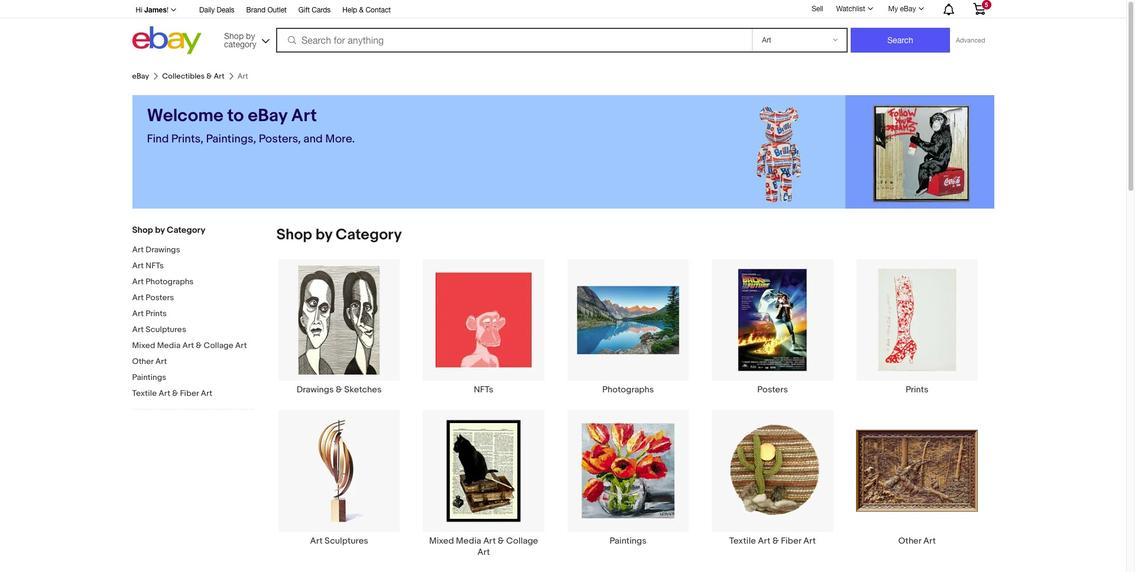 Task type: locate. For each thing, give the bounding box(es) containing it.
mixed inside mixed media art & collage art
[[429, 536, 454, 547]]

by for drawings & sketches link
[[316, 226, 332, 244]]

daily deals link
[[199, 4, 235, 17]]

drawings
[[146, 245, 180, 255], [297, 385, 334, 396]]

by
[[246, 31, 255, 41], [155, 225, 165, 236], [316, 226, 332, 244]]

ebay right my
[[900, 5, 916, 13]]

0 vertical spatial nfts
[[146, 261, 164, 271]]

1 vertical spatial posters
[[758, 385, 788, 396]]

0 vertical spatial paintings link
[[132, 373, 253, 384]]

drawings inside list
[[297, 385, 334, 396]]

2 vertical spatial ebay
[[248, 105, 287, 127]]

2 horizontal spatial by
[[316, 226, 332, 244]]

1 vertical spatial photographs
[[603, 385, 654, 396]]

more.
[[325, 132, 355, 146]]

0 horizontal spatial mixed media art & collage art link
[[132, 341, 253, 352]]

other inside art drawings art nfts art photographs art posters art prints art sculptures mixed media art & collage art other art paintings textile art & fiber art
[[132, 357, 154, 367]]

media inside mixed media art & collage art
[[456, 536, 481, 547]]

0 vertical spatial paintings
[[132, 373, 166, 383]]

daily deals
[[199, 6, 235, 14]]

help
[[343, 6, 357, 14]]

category
[[224, 39, 257, 49]]

drawings up art nfts link
[[146, 245, 180, 255]]

0 horizontal spatial textile
[[132, 389, 157, 399]]

welcome to ebay art find prints, paintings, posters, and more.
[[147, 105, 355, 146]]

0 vertical spatial mixed
[[132, 341, 155, 351]]

1 horizontal spatial paintings link
[[556, 410, 701, 547]]

textile art & fiber art
[[730, 536, 816, 547]]

2 horizontal spatial ebay
[[900, 5, 916, 13]]

0 horizontal spatial shop by category
[[132, 225, 205, 236]]

to
[[227, 105, 244, 127]]

1 horizontal spatial photographs
[[603, 385, 654, 396]]

0 horizontal spatial fiber
[[180, 389, 199, 399]]

1 vertical spatial ebay
[[132, 72, 149, 81]]

0 vertical spatial textile art & fiber art link
[[132, 389, 253, 400]]

1 horizontal spatial sculptures
[[325, 536, 368, 547]]

fiber inside art drawings art nfts art photographs art posters art prints art sculptures mixed media art & collage art other art paintings textile art & fiber art
[[180, 389, 199, 399]]

0 vertical spatial other
[[132, 357, 154, 367]]

0 vertical spatial posters
[[146, 293, 174, 303]]

shop by category
[[132, 225, 205, 236], [277, 226, 402, 244]]

0 vertical spatial mixed media art & collage art link
[[132, 341, 253, 352]]

brand outlet link
[[246, 4, 287, 17]]

other art link
[[132, 357, 253, 368], [845, 410, 990, 547]]

paintings
[[132, 373, 166, 383], [610, 536, 647, 547]]

1 horizontal spatial textile art & fiber art link
[[701, 410, 845, 547]]

2 horizontal spatial shop
[[277, 226, 312, 244]]

Search for anything text field
[[278, 29, 750, 51]]

0 horizontal spatial paintings link
[[132, 373, 253, 384]]

&
[[359, 6, 364, 14], [207, 72, 212, 81], [196, 341, 202, 351], [336, 385, 342, 396], [172, 389, 178, 399], [498, 536, 504, 547], [773, 536, 779, 547]]

art
[[214, 72, 225, 81], [291, 105, 317, 127], [132, 245, 144, 255], [132, 261, 144, 271], [132, 277, 144, 287], [132, 293, 144, 303], [132, 309, 144, 319], [132, 325, 144, 335], [182, 341, 194, 351], [235, 341, 247, 351], [155, 357, 167, 367], [159, 389, 170, 399], [201, 389, 212, 399], [310, 536, 323, 547], [483, 536, 496, 547], [758, 536, 771, 547], [804, 536, 816, 547], [924, 536, 936, 547], [478, 547, 490, 558]]

gift cards
[[299, 6, 331, 14]]

0 horizontal spatial media
[[157, 341, 181, 351]]

ebay
[[900, 5, 916, 13], [132, 72, 149, 81], [248, 105, 287, 127]]

1 vertical spatial paintings
[[610, 536, 647, 547]]

deals
[[217, 6, 235, 14]]

None submit
[[851, 28, 950, 53]]

sell
[[812, 5, 824, 13]]

shop inside shop by category
[[224, 31, 244, 41]]

1 vertical spatial nfts
[[474, 385, 494, 396]]

nfts inside nfts link
[[474, 385, 494, 396]]

textile
[[132, 389, 157, 399], [730, 536, 756, 547]]

collage inside art drawings art nfts art photographs art posters art prints art sculptures mixed media art & collage art other art paintings textile art & fiber art
[[204, 341, 233, 351]]

1 horizontal spatial fiber
[[781, 536, 802, 547]]

1 vertical spatial media
[[456, 536, 481, 547]]

and
[[304, 132, 323, 146]]

1 vertical spatial mixed
[[429, 536, 454, 547]]

sculptures
[[146, 325, 186, 335], [325, 536, 368, 547]]

1 horizontal spatial ebay
[[248, 105, 287, 127]]

art drawings art nfts art photographs art posters art prints art sculptures mixed media art & collage art other art paintings textile art & fiber art
[[132, 245, 247, 399]]

find
[[147, 132, 169, 146]]

ebay link
[[132, 72, 149, 81]]

drawings inside art drawings art nfts art photographs art posters art prints art sculptures mixed media art & collage art other art paintings textile art & fiber art
[[146, 245, 180, 255]]

1 horizontal spatial mixed media art & collage art link
[[412, 410, 556, 558]]

prints
[[146, 309, 167, 319], [906, 385, 929, 396]]

1 vertical spatial mixed media art & collage art link
[[412, 410, 556, 558]]

outlet
[[268, 6, 287, 14]]

daily
[[199, 6, 215, 14]]

0 horizontal spatial art sculptures link
[[132, 325, 253, 336]]

ebay up posters,
[[248, 105, 287, 127]]

0 vertical spatial art sculptures link
[[132, 325, 253, 336]]

0 horizontal spatial nfts
[[146, 261, 164, 271]]

posters
[[146, 293, 174, 303], [758, 385, 788, 396]]

5 link
[[966, 0, 993, 17]]

art posters link
[[132, 293, 253, 304]]

1 vertical spatial prints
[[906, 385, 929, 396]]

mixed media art & collage art link
[[132, 341, 253, 352], [412, 410, 556, 558]]

contact
[[366, 6, 391, 14]]

0 horizontal spatial shop
[[132, 225, 153, 236]]

1 horizontal spatial shop by category
[[277, 226, 402, 244]]

drawings & sketches link
[[267, 259, 412, 396]]

my ebay
[[889, 5, 916, 13]]

posters,
[[259, 132, 301, 146]]

posters link
[[701, 259, 845, 396]]

0 horizontal spatial other
[[132, 357, 154, 367]]

0 horizontal spatial paintings
[[132, 373, 166, 383]]

0 horizontal spatial other art link
[[132, 357, 253, 368]]

1 horizontal spatial art sculptures link
[[267, 410, 412, 547]]

mixed
[[132, 341, 155, 351], [429, 536, 454, 547]]

collage
[[204, 341, 233, 351], [506, 536, 538, 547]]

1 vertical spatial collage
[[506, 536, 538, 547]]

0 horizontal spatial prints
[[146, 309, 167, 319]]

1 horizontal spatial textile
[[730, 536, 756, 547]]

1 horizontal spatial mixed
[[429, 536, 454, 547]]

0 horizontal spatial category
[[167, 225, 205, 236]]

0 horizontal spatial collage
[[204, 341, 233, 351]]

art inside welcome to ebay art find prints, paintings, posters, and more.
[[291, 105, 317, 127]]

0 horizontal spatial photographs
[[146, 277, 194, 287]]

other
[[132, 357, 154, 367], [899, 536, 922, 547]]

art sculptures link
[[132, 325, 253, 336], [267, 410, 412, 547]]

list inside welcome to ebay art main content
[[262, 259, 995, 572]]

brand
[[246, 6, 266, 14]]

james
[[144, 5, 167, 14]]

5
[[985, 1, 989, 8]]

1 horizontal spatial paintings
[[610, 536, 647, 547]]

gift
[[299, 6, 310, 14]]

mixed media art & collage art
[[429, 536, 538, 558]]

0 vertical spatial photographs
[[146, 277, 194, 287]]

welcome to ebay art main content
[[123, 67, 1004, 573]]

1 horizontal spatial nfts
[[474, 385, 494, 396]]

fiber
[[180, 389, 199, 399], [781, 536, 802, 547]]

shop by category
[[224, 31, 257, 49]]

1 horizontal spatial by
[[246, 31, 255, 41]]

1 vertical spatial textile
[[730, 536, 756, 547]]

1 horizontal spatial other art link
[[845, 410, 990, 547]]

ebay left collectibles
[[132, 72, 149, 81]]

1 horizontal spatial media
[[456, 536, 481, 547]]

collectibles & art
[[162, 72, 225, 81]]

1 horizontal spatial shop
[[224, 31, 244, 41]]

1 vertical spatial other
[[899, 536, 922, 547]]

textile art & fiber art link
[[132, 389, 253, 400], [701, 410, 845, 547]]

0 vertical spatial ebay
[[900, 5, 916, 13]]

list
[[262, 259, 995, 572]]

1 vertical spatial drawings
[[297, 385, 334, 396]]

photographs
[[146, 277, 194, 287], [603, 385, 654, 396]]

shop
[[224, 31, 244, 41], [132, 225, 153, 236], [277, 226, 312, 244]]

1 horizontal spatial prints
[[906, 385, 929, 396]]

0 vertical spatial textile
[[132, 389, 157, 399]]

paintings link
[[132, 373, 253, 384], [556, 410, 701, 547]]

photographs link
[[556, 259, 701, 396]]

help & contact link
[[343, 4, 391, 17]]

shop by category button
[[219, 26, 272, 52]]

0 vertical spatial collage
[[204, 341, 233, 351]]

media
[[157, 341, 181, 351], [456, 536, 481, 547]]

1 horizontal spatial drawings
[[297, 385, 334, 396]]

0 vertical spatial fiber
[[180, 389, 199, 399]]

0 horizontal spatial by
[[155, 225, 165, 236]]

mixed inside art drawings art nfts art photographs art posters art prints art sculptures mixed media art & collage art other art paintings textile art & fiber art
[[132, 341, 155, 351]]

0 horizontal spatial sculptures
[[146, 325, 186, 335]]

1 vertical spatial art sculptures link
[[267, 410, 412, 547]]

0 vertical spatial drawings
[[146, 245, 180, 255]]

mixed media art & collage art link for art nfts link the art sculptures link
[[132, 341, 253, 352]]

category
[[167, 225, 205, 236], [336, 226, 402, 244]]

0 horizontal spatial posters
[[146, 293, 174, 303]]

none submit inside shop by category banner
[[851, 28, 950, 53]]

0 horizontal spatial mixed
[[132, 341, 155, 351]]

0 vertical spatial sculptures
[[146, 325, 186, 335]]

0 vertical spatial media
[[157, 341, 181, 351]]

1 horizontal spatial category
[[336, 226, 402, 244]]

collectibles
[[162, 72, 205, 81]]

nfts
[[146, 261, 164, 271], [474, 385, 494, 396]]

0 horizontal spatial drawings
[[146, 245, 180, 255]]

ebay inside welcome to ebay art find prints, paintings, posters, and more.
[[248, 105, 287, 127]]

drawings left sketches in the bottom of the page
[[297, 385, 334, 396]]

art sculptures link for art nfts link
[[132, 325, 253, 336]]

list containing drawings & sketches
[[262, 259, 995, 572]]

art prints link
[[132, 309, 253, 320]]

sell link
[[807, 5, 829, 13]]

1 horizontal spatial other
[[899, 536, 922, 547]]

1 vertical spatial other art link
[[845, 410, 990, 547]]

1 horizontal spatial posters
[[758, 385, 788, 396]]

0 vertical spatial prints
[[146, 309, 167, 319]]

1 horizontal spatial collage
[[506, 536, 538, 547]]



Task type: describe. For each thing, give the bounding box(es) containing it.
shop for drawings & sketches link
[[277, 226, 312, 244]]

gift cards link
[[299, 4, 331, 17]]

collectibles & art link
[[162, 72, 225, 81]]

sketches
[[344, 385, 382, 396]]

art nfts link
[[132, 261, 253, 272]]

art drawings link
[[132, 245, 253, 256]]

nfts inside art drawings art nfts art photographs art posters art prints art sculptures mixed media art & collage art other art paintings textile art & fiber art
[[146, 261, 164, 271]]

watchlist link
[[830, 2, 879, 16]]

my ebay link
[[882, 2, 929, 16]]

shop by category banner
[[129, 0, 995, 57]]

prints link
[[845, 259, 990, 396]]

paintings,
[[206, 132, 256, 146]]

shop for art drawings link
[[132, 225, 153, 236]]

paintings inside art drawings art nfts art photographs art posters art prints art sculptures mixed media art & collage art other art paintings textile art & fiber art
[[132, 373, 166, 383]]

shop by category for drawings & sketches link
[[277, 226, 402, 244]]

shop by category for art drawings link
[[132, 225, 205, 236]]

& inside account navigation
[[359, 6, 364, 14]]

hi james !
[[136, 5, 169, 14]]

cards
[[312, 6, 331, 14]]

other art
[[899, 536, 936, 547]]

drawings & sketches
[[297, 385, 382, 396]]

welcome
[[147, 105, 224, 127]]

category for drawings & sketches link
[[336, 226, 402, 244]]

collage inside mixed media art & collage art
[[506, 536, 538, 547]]

1 vertical spatial paintings link
[[556, 410, 701, 547]]

posters inside art drawings art nfts art photographs art posters art prints art sculptures mixed media art & collage art other art paintings textile art & fiber art
[[146, 293, 174, 303]]

0 horizontal spatial ebay
[[132, 72, 149, 81]]

0 horizontal spatial textile art & fiber art link
[[132, 389, 253, 400]]

category for art drawings link
[[167, 225, 205, 236]]

ebay inside my ebay link
[[900, 5, 916, 13]]

my
[[889, 5, 898, 13]]

posters inside list
[[758, 385, 788, 396]]

textile inside art drawings art nfts art photographs art posters art prints art sculptures mixed media art & collage art other art paintings textile art & fiber art
[[132, 389, 157, 399]]

!
[[167, 6, 169, 14]]

hi
[[136, 6, 142, 14]]

advanced link
[[950, 28, 992, 52]]

art sculptures link for nfts link
[[267, 410, 412, 547]]

1 vertical spatial textile art & fiber art link
[[701, 410, 845, 547]]

nfts link
[[412, 259, 556, 396]]

1 vertical spatial fiber
[[781, 536, 802, 547]]

by for art drawings link
[[155, 225, 165, 236]]

photographs inside art drawings art nfts art photographs art posters art prints art sculptures mixed media art & collage art other art paintings textile art & fiber art
[[146, 277, 194, 287]]

watchlist
[[837, 5, 866, 13]]

art sculptures
[[310, 536, 368, 547]]

prints inside art drawings art nfts art photographs art posters art prints art sculptures mixed media art & collage art other art paintings textile art & fiber art
[[146, 309, 167, 319]]

sculptures inside art drawings art nfts art photographs art posters art prints art sculptures mixed media art & collage art other art paintings textile art & fiber art
[[146, 325, 186, 335]]

by inside shop by category
[[246, 31, 255, 41]]

0 vertical spatial other art link
[[132, 357, 253, 368]]

account navigation
[[129, 0, 995, 18]]

mixed media art & collage art link for the art sculptures link corresponding to nfts link
[[412, 410, 556, 558]]

paintings inside list
[[610, 536, 647, 547]]

advanced
[[956, 37, 986, 44]]

1 vertical spatial sculptures
[[325, 536, 368, 547]]

art photographs link
[[132, 277, 253, 288]]

media inside art drawings art nfts art photographs art posters art prints art sculptures mixed media art & collage art other art paintings textile art & fiber art
[[157, 341, 181, 351]]

other inside list
[[899, 536, 922, 547]]

help & contact
[[343, 6, 391, 14]]

prints,
[[171, 132, 204, 146]]

& inside mixed media art & collage art
[[498, 536, 504, 547]]

brand outlet
[[246, 6, 287, 14]]



Task type: vqa. For each thing, say whether or not it's contained in the screenshot.
Drawings & Sketches
yes



